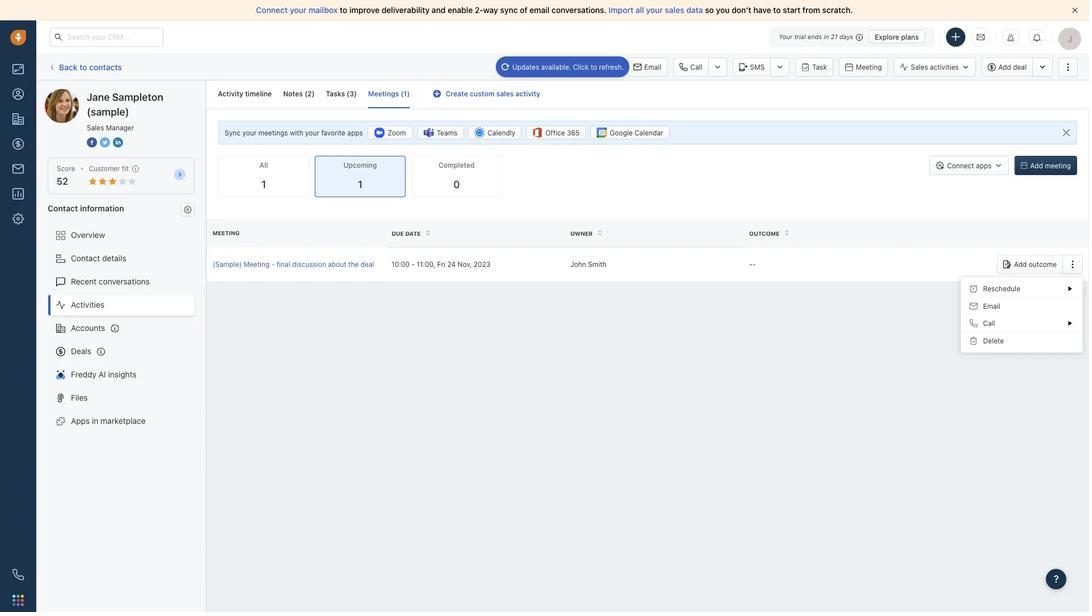 Task type: describe. For each thing, give the bounding box(es) containing it.
updates available. click to refresh. link
[[496, 56, 630, 78]]

2
[[308, 90, 312, 98]]

explore plans
[[875, 33, 919, 41]]

improve
[[350, 5, 380, 15]]

365
[[567, 129, 580, 137]]

52 button
[[57, 176, 68, 187]]

sms button
[[733, 58, 771, 77]]

1 vertical spatial call
[[984, 320, 996, 328]]

to right click at right
[[591, 63, 597, 71]]

your right with
[[305, 129, 319, 137]]

4 - from the left
[[753, 261, 756, 269]]

sampleton up manager
[[112, 91, 163, 103]]

contacts
[[89, 62, 122, 72]]

information
[[80, 204, 124, 213]]

email image
[[977, 33, 985, 42]]

files
[[71, 394, 88, 403]]

activity timeline
[[218, 90, 272, 98]]

zoom button
[[368, 126, 413, 140]]

sync
[[500, 5, 518, 15]]

reschedule button
[[961, 281, 1083, 298]]

zoom
[[388, 129, 406, 137]]

conversations
[[99, 277, 150, 287]]

nov,
[[458, 261, 472, 269]]

( for 1
[[401, 90, 404, 98]]

trial
[[795, 33, 806, 41]]

john
[[571, 261, 586, 269]]

discussion
[[292, 261, 326, 269]]

days
[[840, 33, 854, 41]]

google
[[610, 129, 633, 137]]

21
[[831, 33, 838, 41]]

- inside (sample) meeting - final discussion about the deal link
[[272, 261, 275, 269]]

email
[[530, 5, 550, 15]]

jane inside jane sampleton (sample)
[[87, 91, 110, 103]]

0 vertical spatial in
[[824, 33, 829, 41]]

0 horizontal spatial deal
[[361, 261, 374, 269]]

0 vertical spatial sales
[[665, 5, 685, 15]]

add deal
[[999, 63, 1027, 71]]

add meeting button
[[1015, 156, 1078, 175]]

calendar
[[635, 129, 664, 137]]

notes
[[283, 90, 303, 98]]

2 horizontal spatial 1
[[404, 90, 407, 98]]

24
[[448, 261, 456, 269]]

manager
[[106, 124, 134, 132]]

you
[[716, 5, 730, 15]]

sales for sales activities
[[911, 63, 928, 71]]

) for tasks ( 3 )
[[354, 90, 357, 98]]

final
[[277, 261, 290, 269]]

create
[[446, 90, 468, 98]]

1 vertical spatial in
[[92, 417, 98, 426]]

sms
[[750, 63, 765, 71]]

deals
[[71, 347, 91, 356]]

your right sync
[[242, 129, 257, 137]]

--
[[750, 261, 756, 269]]

score
[[57, 165, 75, 173]]

with
[[290, 129, 303, 137]]

facebook circled image
[[87, 136, 97, 148]]

linkedin circled image
[[113, 136, 123, 148]]

10:00 - 11:00, fri 24 nov, 2023
[[392, 261, 491, 269]]

reschedule
[[984, 285, 1021, 293]]

fri
[[437, 261, 446, 269]]

10:00
[[392, 261, 410, 269]]

connect your mailbox link
[[256, 5, 340, 15]]

from
[[803, 5, 821, 15]]

activities
[[930, 63, 959, 71]]

1 for all
[[262, 179, 266, 191]]

(sample) meeting - final discussion about the deal
[[213, 261, 374, 269]]

to right mailbox
[[340, 5, 348, 15]]

create custom sales activity
[[446, 90, 541, 98]]

add for add deal
[[999, 63, 1012, 71]]

contact details
[[71, 254, 126, 263]]

meeting
[[1045, 162, 1071, 170]]

phone element
[[7, 564, 30, 587]]

sales activities
[[911, 63, 959, 71]]

office 365 button
[[526, 126, 586, 140]]

customer fit
[[89, 165, 129, 173]]

sales for sales manager
[[87, 124, 104, 132]]

contact for contact details
[[71, 254, 100, 263]]

the
[[348, 261, 359, 269]]

0 horizontal spatial jane
[[68, 89, 85, 98]]

mng settings image
[[184, 206, 192, 214]]

contact for contact information
[[48, 204, 78, 213]]

activities
[[71, 301, 104, 310]]

available.
[[541, 63, 571, 71]]

( for 2
[[305, 90, 308, 98]]

upcoming
[[344, 162, 377, 169]]

11:00,
[[417, 261, 436, 269]]

freddy
[[71, 370, 96, 380]]

sync
[[225, 129, 241, 137]]

0 vertical spatial (sample)
[[128, 89, 161, 98]]

(sample) meeting - final discussion about the deal link
[[213, 260, 380, 270]]

2023
[[474, 261, 491, 269]]

customer
[[89, 165, 120, 173]]

your
[[779, 33, 793, 41]]

explore
[[875, 33, 900, 41]]

updates
[[512, 63, 539, 71]]

don't
[[732, 5, 752, 15]]

data
[[687, 5, 703, 15]]

back to contacts link
[[48, 58, 123, 76]]

click
[[573, 63, 589, 71]]

to inside 'link'
[[80, 62, 87, 72]]

0 horizontal spatial call
[[691, 63, 703, 71]]

all
[[636, 5, 644, 15]]

0
[[454, 179, 460, 191]]

1 vertical spatial (sample)
[[87, 106, 129, 118]]

1 vertical spatial sales
[[497, 90, 514, 98]]

import all your sales data link
[[609, 5, 705, 15]]

insights
[[108, 370, 137, 380]]

score 52
[[57, 165, 75, 187]]

so
[[705, 5, 714, 15]]



Task type: vqa. For each thing, say whether or not it's contained in the screenshot.
2nd - from right
yes



Task type: locate. For each thing, give the bounding box(es) containing it.
1 for upcoming
[[358, 179, 363, 191]]

john smith
[[571, 261, 607, 269]]

meeting button
[[839, 58, 888, 77]]

3
[[350, 90, 354, 98]]

sales
[[911, 63, 928, 71], [87, 124, 104, 132]]

contact up "recent"
[[71, 254, 100, 263]]

smith
[[588, 261, 607, 269]]

jane down back
[[68, 89, 85, 98]]

back
[[59, 62, 78, 72]]

in right apps
[[92, 417, 98, 426]]

2 ) from the left
[[354, 90, 357, 98]]

0 horizontal spatial in
[[92, 417, 98, 426]]

tasks ( 3 )
[[326, 90, 357, 98]]

0 vertical spatial sales
[[911, 63, 928, 71]]

connect for connect apps
[[947, 162, 975, 170]]

) for meetings ( 1 )
[[407, 90, 410, 98]]

enable
[[448, 5, 473, 15]]

date
[[406, 230, 421, 237]]

apps
[[71, 417, 90, 426]]

0 vertical spatial deal
[[1014, 63, 1027, 71]]

1 horizontal spatial deal
[[1014, 63, 1027, 71]]

back to contacts
[[59, 62, 122, 72]]

0 horizontal spatial (
[[305, 90, 308, 98]]

add deal button
[[982, 58, 1033, 77]]

task
[[813, 63, 827, 71]]

0 vertical spatial call
[[691, 63, 703, 71]]

refresh.
[[599, 63, 624, 71]]

2 ( from the left
[[347, 90, 350, 98]]

1 horizontal spatial add
[[1014, 261, 1027, 269]]

sales up facebook circled icon
[[87, 124, 104, 132]]

0 horizontal spatial call button
[[674, 58, 708, 77]]

( right meetings
[[401, 90, 404, 98]]

freddy ai insights
[[71, 370, 137, 380]]

meeting left final
[[244, 261, 270, 269]]

1 right meetings
[[404, 90, 407, 98]]

1 vertical spatial deal
[[361, 261, 374, 269]]

add for add outcome
[[1014, 261, 1027, 269]]

phone image
[[12, 570, 24, 581]]

jane sampleton (sample) down contacts
[[68, 89, 161, 98]]

jane down contacts
[[87, 91, 110, 103]]

sales left 'activity'
[[497, 90, 514, 98]]

0 vertical spatial email
[[645, 63, 662, 71]]

2 vertical spatial add
[[1014, 261, 1027, 269]]

email left "call" link
[[645, 63, 662, 71]]

details
[[102, 254, 126, 263]]

add inside add deal button
[[999, 63, 1012, 71]]

your trial ends in 21 days
[[779, 33, 854, 41]]

twitter circled image
[[100, 136, 110, 148]]

0 horizontal spatial apps
[[347, 129, 363, 137]]

to left start
[[774, 5, 781, 15]]

connect apps
[[947, 162, 992, 170]]

0 horizontal spatial meeting
[[213, 230, 240, 236]]

1 horizontal spatial connect
[[947, 162, 975, 170]]

1 horizontal spatial apps
[[976, 162, 992, 170]]

2 horizontal spatial )
[[407, 90, 410, 98]]

1 vertical spatial call button
[[961, 315, 1083, 332]]

your right 'all'
[[646, 5, 663, 15]]

sales manager
[[87, 124, 134, 132]]

1 horizontal spatial call
[[984, 320, 996, 328]]

0 horizontal spatial sales
[[87, 124, 104, 132]]

overview
[[71, 231, 105, 240]]

0 horizontal spatial connect
[[256, 5, 288, 15]]

0 horizontal spatial 1
[[262, 179, 266, 191]]

office 365
[[546, 129, 580, 137]]

0 horizontal spatial sales
[[497, 90, 514, 98]]

add outcome
[[1014, 261, 1057, 269]]

close image
[[1072, 7, 1078, 13]]

freshworks switcher image
[[12, 595, 24, 607]]

1 horizontal spatial sales
[[911, 63, 928, 71]]

explore plans link
[[869, 30, 926, 44]]

meeting inside button
[[856, 63, 882, 71]]

1 horizontal spatial email
[[984, 303, 1001, 311]]

) for notes ( 2 )
[[312, 90, 315, 98]]

) right tasks
[[354, 90, 357, 98]]

( for 3
[[347, 90, 350, 98]]

3 ) from the left
[[407, 90, 410, 98]]

scratch.
[[823, 5, 853, 15]]

0 vertical spatial add
[[999, 63, 1012, 71]]

deal
[[1014, 63, 1027, 71], [361, 261, 374, 269]]

tasks
[[326, 90, 345, 98]]

( right notes
[[305, 90, 308, 98]]

meetings
[[368, 90, 399, 98]]

52
[[57, 176, 68, 187]]

import
[[609, 5, 634, 15]]

google calendar button
[[591, 126, 670, 140]]

1 horizontal spatial (
[[347, 90, 350, 98]]

connect for connect your mailbox to improve deliverability and enable 2-way sync of email conversations. import all your sales data so you don't have to start from scratch.
[[256, 5, 288, 15]]

email down reschedule
[[984, 303, 1001, 311]]

2-
[[475, 5, 483, 15]]

sales left activities
[[911, 63, 928, 71]]

google calendar
[[610, 129, 664, 137]]

1 ) from the left
[[312, 90, 315, 98]]

1 vertical spatial contact
[[71, 254, 100, 263]]

sales left data
[[665, 5, 685, 15]]

(sample)
[[128, 89, 161, 98], [87, 106, 129, 118]]

deliverability
[[382, 5, 430, 15]]

0 vertical spatial connect
[[256, 5, 288, 15]]

have
[[754, 5, 771, 15]]

(sample) up manager
[[128, 89, 161, 98]]

0 horizontal spatial email
[[645, 63, 662, 71]]

call
[[691, 63, 703, 71], [984, 320, 996, 328]]

start
[[783, 5, 801, 15]]

(sample)
[[213, 261, 242, 269]]

add inside add outcome button
[[1014, 261, 1027, 269]]

(sample) up sales manager
[[87, 106, 129, 118]]

in left 21
[[824, 33, 829, 41]]

add inside "add meeting" button
[[1031, 162, 1043, 170]]

updates available. click to refresh.
[[512, 63, 624, 71]]

2 horizontal spatial add
[[1031, 162, 1043, 170]]

meetings ( 1 )
[[368, 90, 410, 98]]

0 vertical spatial meeting
[[856, 63, 882, 71]]

2 horizontal spatial meeting
[[856, 63, 882, 71]]

-
[[272, 261, 275, 269], [412, 261, 415, 269], [750, 261, 753, 269], [753, 261, 756, 269]]

sampleton
[[87, 89, 126, 98], [112, 91, 163, 103]]

custom
[[470, 90, 495, 98]]

activity
[[516, 90, 541, 98]]

add meeting
[[1031, 162, 1071, 170]]

) right notes
[[312, 90, 315, 98]]

) right meetings
[[407, 90, 410, 98]]

1 down upcoming
[[358, 179, 363, 191]]

timeline
[[245, 90, 272, 98]]

teams
[[437, 129, 458, 137]]

sync your meetings with your favorite apps
[[225, 129, 363, 137]]

your
[[290, 5, 307, 15], [646, 5, 663, 15], [242, 129, 257, 137], [305, 129, 319, 137]]

your left mailbox
[[290, 5, 307, 15]]

call right email button
[[691, 63, 703, 71]]

email
[[645, 63, 662, 71], [984, 303, 1001, 311]]

0 horizontal spatial )
[[312, 90, 315, 98]]

2 vertical spatial meeting
[[244, 261, 270, 269]]

sales
[[665, 5, 685, 15], [497, 90, 514, 98]]

to right back
[[80, 62, 87, 72]]

jane sampleton (sample) up manager
[[87, 91, 163, 118]]

marketplace
[[101, 417, 146, 426]]

call button right email button
[[674, 58, 708, 77]]

1 down all
[[262, 179, 266, 191]]

deal inside button
[[1014, 63, 1027, 71]]

activity
[[218, 90, 243, 98]]

email inside button
[[645, 63, 662, 71]]

)
[[312, 90, 315, 98], [354, 90, 357, 98], [407, 90, 410, 98]]

add outcome button
[[997, 255, 1063, 274]]

contact
[[48, 204, 78, 213], [71, 254, 100, 263]]

1 horizontal spatial call button
[[961, 315, 1083, 332]]

way
[[483, 5, 498, 15]]

call button up "delete"
[[961, 315, 1083, 332]]

3 - from the left
[[750, 261, 753, 269]]

contact information
[[48, 204, 124, 213]]

and
[[432, 5, 446, 15]]

1 vertical spatial connect
[[947, 162, 975, 170]]

ai
[[99, 370, 106, 380]]

1 horizontal spatial sales
[[665, 5, 685, 15]]

call up "delete"
[[984, 320, 996, 328]]

0 horizontal spatial add
[[999, 63, 1012, 71]]

1 vertical spatial email
[[984, 303, 1001, 311]]

1 - from the left
[[272, 261, 275, 269]]

1 horizontal spatial )
[[354, 90, 357, 98]]

mailbox
[[309, 5, 338, 15]]

1 vertical spatial meeting
[[213, 230, 240, 236]]

1 vertical spatial add
[[1031, 162, 1043, 170]]

recent
[[71, 277, 97, 287]]

delete
[[984, 337, 1004, 345]]

0 vertical spatial contact
[[48, 204, 78, 213]]

3 ( from the left
[[401, 90, 404, 98]]

1 horizontal spatial jane
[[87, 91, 110, 103]]

calendly
[[488, 129, 516, 137]]

0 vertical spatial call button
[[674, 58, 708, 77]]

create custom sales activity link
[[433, 90, 541, 98]]

office
[[546, 129, 565, 137]]

apps in marketplace
[[71, 417, 146, 426]]

1 horizontal spatial in
[[824, 33, 829, 41]]

conversations.
[[552, 5, 607, 15]]

2 - from the left
[[412, 261, 415, 269]]

add for add meeting
[[1031, 162, 1043, 170]]

meeting down the explore
[[856, 63, 882, 71]]

Search your CRM... text field
[[50, 28, 163, 47]]

meetings
[[259, 129, 288, 137]]

2 horizontal spatial (
[[401, 90, 404, 98]]

contact down 52 button
[[48, 204, 78, 213]]

1 horizontal spatial meeting
[[244, 261, 270, 269]]

sampleton down contacts
[[87, 89, 126, 98]]

1 ( from the left
[[305, 90, 308, 98]]

1 vertical spatial apps
[[976, 162, 992, 170]]

1 horizontal spatial 1
[[358, 179, 363, 191]]

meeting up (sample)
[[213, 230, 240, 236]]

( right tasks
[[347, 90, 350, 98]]

calendly button
[[468, 126, 522, 140]]

0 vertical spatial apps
[[347, 129, 363, 137]]

connect
[[256, 5, 288, 15], [947, 162, 975, 170]]

1 vertical spatial sales
[[87, 124, 104, 132]]



